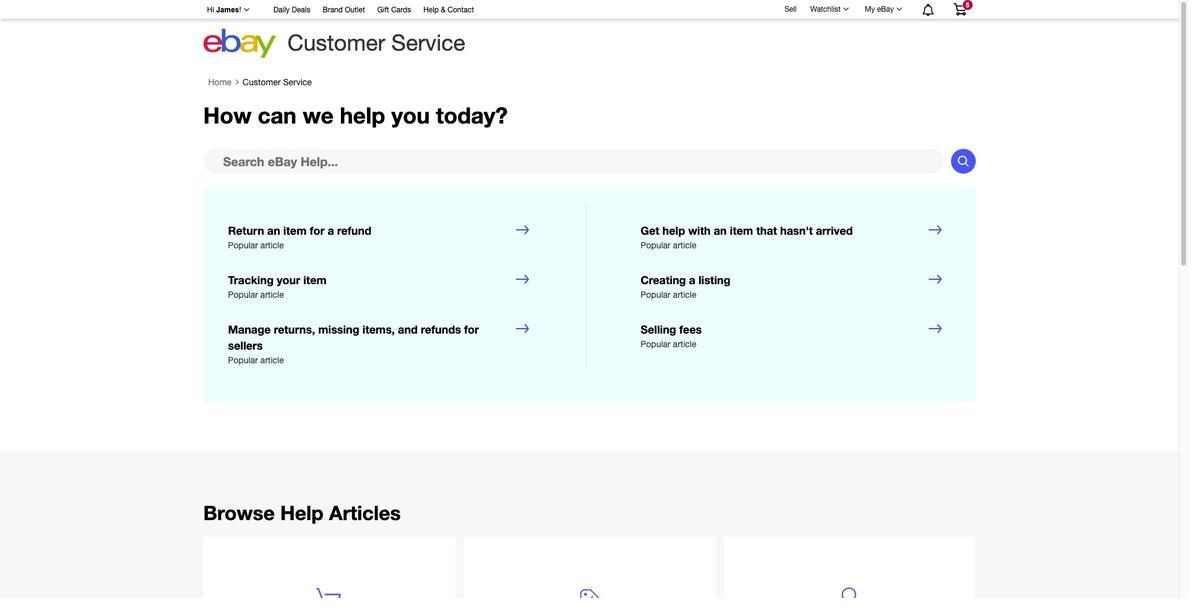 Task type: describe. For each thing, give the bounding box(es) containing it.
your
[[277, 274, 300, 287]]

tracking
[[228, 274, 274, 287]]

a inside return an item for a refund popular article
[[328, 224, 334, 238]]

popular inside manage returns, missing items, and refunds for sellers popular article
[[228, 356, 258, 366]]

gift
[[377, 6, 389, 14]]

manage
[[228, 323, 271, 337]]

hi
[[207, 6, 214, 14]]

account navigation
[[200, 0, 976, 19]]

how can we help you today?
[[203, 102, 508, 129]]

article inside return an item for a refund popular article
[[260, 241, 284, 251]]

item for tracking your item
[[303, 274, 327, 287]]

service inside banner
[[391, 30, 465, 56]]

manage returns, missing items, and refunds for sellers popular article
[[228, 323, 479, 366]]

hi james !
[[207, 6, 241, 14]]

items,
[[362, 323, 395, 337]]

a inside creating a listing popular article
[[689, 274, 695, 287]]

customer service inside how can we help you today? main content
[[243, 78, 312, 87]]

fees
[[679, 323, 702, 337]]

sell link
[[779, 5, 802, 13]]

sellers
[[228, 339, 263, 353]]

daily deals link
[[273, 4, 310, 17]]

how
[[203, 102, 252, 129]]

get help with an item that hasn't arrived popular article
[[641, 224, 853, 251]]

help & contact
[[423, 6, 474, 14]]

watchlist link
[[803, 2, 854, 17]]

contact
[[448, 6, 474, 14]]

help inside account navigation
[[423, 6, 439, 14]]

creating
[[641, 274, 686, 287]]

article inside manage returns, missing items, and refunds for sellers popular article
[[260, 356, 284, 366]]

customer service link
[[243, 78, 312, 87]]

an inside return an item for a refund popular article
[[267, 224, 280, 238]]

5 link
[[946, 0, 974, 18]]

!
[[239, 6, 241, 14]]

Search eBay Help... text field
[[203, 149, 943, 174]]

selling fees popular article
[[641, 323, 702, 350]]

hasn't
[[780, 224, 813, 238]]

brand
[[323, 6, 343, 14]]

returns,
[[274, 323, 315, 337]]

for inside return an item for a refund popular article
[[310, 224, 325, 238]]

today?
[[436, 102, 508, 129]]

an inside get help with an item that hasn't arrived popular article
[[714, 224, 727, 238]]

cards
[[391, 6, 411, 14]]

popular inside tracking your item popular article
[[228, 290, 258, 300]]

my ebay
[[865, 5, 894, 14]]

my ebay link
[[858, 2, 907, 17]]

home link
[[208, 78, 231, 87]]

popular inside return an item for a refund popular article
[[228, 241, 258, 251]]

home
[[208, 78, 231, 87]]

article inside creating a listing popular article
[[673, 290, 696, 300]]

gift cards link
[[377, 4, 411, 17]]

watchlist
[[810, 5, 841, 14]]

brand outlet link
[[323, 4, 365, 17]]

can
[[258, 102, 297, 129]]

tracking your item popular article
[[228, 274, 327, 300]]



Task type: locate. For each thing, give the bounding box(es) containing it.
listing
[[699, 274, 730, 287]]

popular down return
[[228, 241, 258, 251]]

customer down brand
[[287, 30, 385, 56]]

1 vertical spatial help
[[280, 502, 324, 525]]

daily
[[273, 6, 290, 14]]

my
[[865, 5, 875, 14]]

customer up can
[[243, 78, 281, 87]]

0 vertical spatial a
[[328, 224, 334, 238]]

for
[[310, 224, 325, 238], [464, 323, 479, 337]]

1 vertical spatial service
[[283, 78, 312, 87]]

browse help articles
[[203, 502, 401, 525]]

popular down tracking
[[228, 290, 258, 300]]

item right return
[[283, 224, 307, 238]]

1 horizontal spatial an
[[714, 224, 727, 238]]

a left listing
[[689, 274, 695, 287]]

help right the we
[[340, 102, 385, 129]]

article down your
[[260, 290, 284, 300]]

customer inside how can we help you today? main content
[[243, 78, 281, 87]]

sell
[[785, 5, 797, 13]]

article inside tracking your item popular article
[[260, 290, 284, 300]]

article down return
[[260, 241, 284, 251]]

an right with
[[714, 224, 727, 238]]

an
[[267, 224, 280, 238], [714, 224, 727, 238]]

gift cards
[[377, 6, 411, 14]]

popular down get
[[641, 241, 671, 251]]

browse
[[203, 502, 275, 525]]

customer service banner
[[200, 0, 976, 62]]

0 horizontal spatial help
[[340, 102, 385, 129]]

1 vertical spatial help
[[662, 224, 685, 238]]

customer service up can
[[243, 78, 312, 87]]

1 horizontal spatial customer
[[287, 30, 385, 56]]

a
[[328, 224, 334, 238], [689, 274, 695, 287]]

0 horizontal spatial customer
[[243, 78, 281, 87]]

popular down selling
[[641, 340, 671, 350]]

articles
[[329, 502, 401, 525]]

help inside main content
[[280, 502, 324, 525]]

refund
[[337, 224, 371, 238]]

help
[[423, 6, 439, 14], [280, 502, 324, 525]]

help right get
[[662, 224, 685, 238]]

customer service down gift
[[287, 30, 465, 56]]

and
[[398, 323, 418, 337]]

1 vertical spatial for
[[464, 323, 479, 337]]

item inside return an item for a refund popular article
[[283, 224, 307, 238]]

0 horizontal spatial for
[[310, 224, 325, 238]]

that
[[756, 224, 777, 238]]

article down with
[[673, 241, 696, 251]]

5
[[966, 1, 969, 9]]

article inside the selling fees popular article
[[673, 340, 696, 350]]

return an item for a refund popular article
[[228, 224, 371, 251]]

james
[[216, 6, 239, 14]]

creating a listing popular article
[[641, 274, 730, 300]]

0 vertical spatial customer service
[[287, 30, 465, 56]]

we
[[303, 102, 334, 129]]

item inside get help with an item that hasn't arrived popular article
[[730, 224, 753, 238]]

article inside get help with an item that hasn't arrived popular article
[[673, 241, 696, 251]]

article down 'fees'
[[673, 340, 696, 350]]

0 vertical spatial help
[[423, 6, 439, 14]]

item inside tracking your item popular article
[[303, 274, 327, 287]]

1 vertical spatial customer service
[[243, 78, 312, 87]]

customer service inside customer service banner
[[287, 30, 465, 56]]

2 an from the left
[[714, 224, 727, 238]]

item
[[283, 224, 307, 238], [730, 224, 753, 238], [303, 274, 327, 287]]

an right return
[[267, 224, 280, 238]]

article
[[260, 241, 284, 251], [673, 241, 696, 251], [260, 290, 284, 300], [673, 290, 696, 300], [673, 340, 696, 350], [260, 356, 284, 366]]

outlet
[[345, 6, 365, 14]]

help
[[340, 102, 385, 129], [662, 224, 685, 238]]

with
[[688, 224, 711, 238]]

0 vertical spatial service
[[391, 30, 465, 56]]

for right refunds
[[464, 323, 479, 337]]

how can we help you today? main content
[[0, 72, 1179, 599]]

for inside manage returns, missing items, and refunds for sellers popular article
[[464, 323, 479, 337]]

0 horizontal spatial help
[[280, 502, 324, 525]]

customer inside customer service banner
[[287, 30, 385, 56]]

popular down sellers
[[228, 356, 258, 366]]

1 an from the left
[[267, 224, 280, 238]]

customer service
[[287, 30, 465, 56], [243, 78, 312, 87]]

you
[[391, 102, 430, 129]]

0 vertical spatial customer
[[287, 30, 385, 56]]

item right your
[[303, 274, 327, 287]]

item for return an item for a refund
[[283, 224, 307, 238]]

0 vertical spatial help
[[340, 102, 385, 129]]

help & contact link
[[423, 4, 474, 17]]

popular down the creating
[[641, 290, 671, 300]]

item left that
[[730, 224, 753, 238]]

1 vertical spatial a
[[689, 274, 695, 287]]

customer
[[287, 30, 385, 56], [243, 78, 281, 87]]

for left refund in the top of the page
[[310, 224, 325, 238]]

return
[[228, 224, 264, 238]]

popular inside the selling fees popular article
[[641, 340, 671, 350]]

popular inside creating a listing popular article
[[641, 290, 671, 300]]

get
[[641, 224, 659, 238]]

popular
[[228, 241, 258, 251], [641, 241, 671, 251], [228, 290, 258, 300], [641, 290, 671, 300], [641, 340, 671, 350], [228, 356, 258, 366]]

refunds
[[421, 323, 461, 337]]

deals
[[292, 6, 310, 14]]

1 horizontal spatial help
[[662, 224, 685, 238]]

&
[[441, 6, 445, 14]]

service up can
[[283, 78, 312, 87]]

1 horizontal spatial a
[[689, 274, 695, 287]]

ebay
[[877, 5, 894, 14]]

article down the creating
[[673, 290, 696, 300]]

1 vertical spatial customer
[[243, 78, 281, 87]]

1 horizontal spatial service
[[391, 30, 465, 56]]

brand outlet
[[323, 6, 365, 14]]

missing
[[318, 323, 359, 337]]

daily deals
[[273, 6, 310, 14]]

arrived
[[816, 224, 853, 238]]

service
[[391, 30, 465, 56], [283, 78, 312, 87]]

service inside how can we help you today? main content
[[283, 78, 312, 87]]

article down sellers
[[260, 356, 284, 366]]

service down & at the top left of page
[[391, 30, 465, 56]]

popular inside get help with an item that hasn't arrived popular article
[[641, 241, 671, 251]]

0 vertical spatial for
[[310, 224, 325, 238]]

0 horizontal spatial an
[[267, 224, 280, 238]]

a left refund in the top of the page
[[328, 224, 334, 238]]

help inside get help with an item that hasn't arrived popular article
[[662, 224, 685, 238]]

0 horizontal spatial a
[[328, 224, 334, 238]]

1 horizontal spatial help
[[423, 6, 439, 14]]

0 horizontal spatial service
[[283, 78, 312, 87]]

selling
[[641, 323, 676, 337]]

1 horizontal spatial for
[[464, 323, 479, 337]]



Task type: vqa. For each thing, say whether or not it's contained in the screenshot.
Back to search results
no



